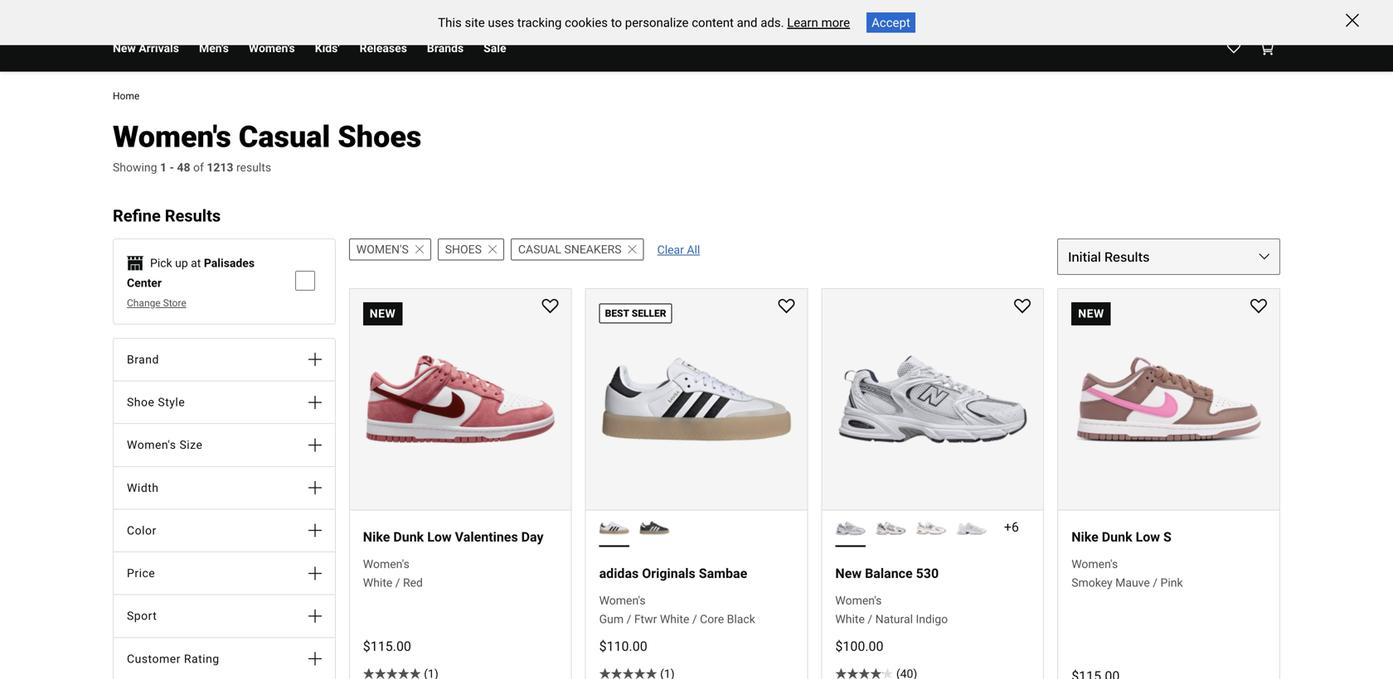 Task type: vqa. For each thing, say whether or not it's contained in the screenshot.
Nike Dunk Low Valentines Day
yes



Task type: locate. For each thing, give the bounding box(es) containing it.
None search field
[[265, 0, 1029, 10]]

white inside women's white / natural indigo
[[835, 613, 865, 627]]

brand button
[[114, 339, 335, 381]]

initial results button
[[1057, 239, 1280, 275]]

women's casual shoes showing 1 - 48 of 1213 results
[[113, 119, 422, 175]]

0 horizontal spatial shoes
[[338, 119, 422, 155]]

this
[[438, 15, 462, 30]]

0 horizontal spatial white
[[363, 577, 392, 590]]

/ inside women's white / natural indigo
[[868, 613, 872, 627]]

1 horizontal spatial results
[[1104, 249, 1150, 265]]

2 dunk from the left
[[1102, 530, 1132, 546]]

low
[[427, 530, 452, 546], [1136, 530, 1160, 546]]

0 vertical spatial casual
[[239, 119, 330, 155]]

core
[[700, 613, 724, 627]]

search filters element
[[113, 189, 336, 680]]

casual up results
[[239, 119, 330, 155]]

women's gum / ftwr white / core black
[[599, 594, 755, 627]]

nike dunk low valentines day
[[363, 530, 544, 546]]

casual sneakers
[[518, 243, 622, 256]]

home
[[113, 90, 140, 102]]

1 vertical spatial results
[[1104, 249, 1150, 265]]

primary element
[[100, 25, 1294, 72]]

1 low from the left
[[427, 530, 452, 546]]

low left s
[[1136, 530, 1160, 546]]

2 low from the left
[[1136, 530, 1160, 546]]

/ for nike dunk low valentines day
[[395, 577, 400, 590]]

new balance 530
[[835, 566, 939, 582]]

change store button
[[127, 296, 288, 311]]

new down initial
[[1078, 307, 1104, 321]]

/ left red
[[395, 577, 400, 590]]

and
[[737, 15, 757, 30]]

shoe style button
[[114, 382, 335, 424]]

men's
[[199, 42, 229, 55]]

white left red
[[363, 577, 392, 590]]

nike
[[363, 530, 390, 546], [1072, 530, 1099, 546]]

natural
[[875, 613, 913, 627]]

1 horizontal spatial shoes
[[445, 243, 482, 256]]

dunk
[[393, 530, 424, 546], [1102, 530, 1132, 546]]

1 horizontal spatial low
[[1136, 530, 1160, 546]]

of
[[193, 161, 204, 175]]

palisades
[[204, 256, 255, 270]]

best seller
[[605, 308, 666, 319]]

0 horizontal spatial results
[[165, 206, 221, 226]]

clear all
[[657, 244, 700, 257]]

nike up smokey
[[1072, 530, 1099, 546]]

shoe
[[127, 396, 155, 410]]

white
[[363, 577, 392, 590], [660, 613, 689, 627], [835, 613, 865, 627]]

new left arrivals
[[113, 42, 136, 55]]

white inside women's gum / ftwr white / core black
[[660, 613, 689, 627]]

ads.
[[761, 15, 784, 30]]

$115.00
[[363, 639, 411, 655]]

1 vertical spatial shoes
[[445, 243, 482, 256]]

48
[[177, 161, 190, 175]]

low for valentines
[[427, 530, 452, 546]]

uses
[[488, 15, 514, 30]]

1 nike from the left
[[363, 530, 390, 546]]

0 horizontal spatial low
[[427, 530, 452, 546]]

all
[[687, 244, 700, 257]]

0 horizontal spatial dunk
[[393, 530, 424, 546]]

results inside search filters element
[[165, 206, 221, 226]]

my favorites image
[[1227, 42, 1241, 55]]

/ for adidas originals sambae
[[627, 613, 631, 627]]

casual inside 'women's casual shoes showing 1 - 48 of 1213 results'
[[239, 119, 330, 155]]

dunk for nike dunk low s
[[1102, 530, 1132, 546]]

nike dunk low s
[[1072, 530, 1172, 546]]

/ left the natural
[[868, 613, 872, 627]]

valentines
[[455, 530, 518, 546]]

casual left sneakers
[[518, 243, 561, 256]]

new arrivals
[[113, 42, 179, 55]]

white inside women's white / red
[[363, 577, 392, 590]]

kids' button
[[315, 25, 340, 72]]

0 horizontal spatial nike
[[363, 530, 390, 546]]

-
[[170, 161, 174, 175]]

at
[[191, 256, 201, 270]]

brands
[[427, 42, 464, 55]]

results
[[165, 206, 221, 226], [1104, 249, 1150, 265]]

results
[[236, 161, 271, 175]]

1 horizontal spatial white
[[660, 613, 689, 627]]

style
[[158, 396, 185, 410]]

results inside popup button
[[1104, 249, 1150, 265]]

dunk up women's white / red
[[393, 530, 424, 546]]

shoes link
[[438, 239, 504, 261]]

black
[[727, 613, 755, 627]]

women's inside toolbar
[[249, 42, 295, 55]]

sport
[[127, 610, 157, 624]]

price button
[[114, 553, 335, 595]]

results up the at
[[165, 206, 221, 226]]

new
[[113, 42, 136, 55], [370, 307, 396, 321], [1078, 307, 1104, 321], [835, 566, 862, 582]]

releases
[[360, 42, 407, 55]]

personalize
[[625, 15, 689, 30]]

releases link
[[360, 25, 407, 72]]

ftwr
[[634, 613, 657, 627]]

customer
[[127, 653, 181, 667]]

white up $100.00
[[835, 613, 865, 627]]

+
[[1004, 520, 1012, 536]]

color button
[[114, 510, 335, 552]]

shoes
[[338, 119, 422, 155], [445, 243, 482, 256]]

seller
[[632, 308, 666, 319]]

manage favorites - new balance 530 - women's image
[[1014, 299, 1031, 316]]

content
[[692, 15, 734, 30]]

/ left the pink
[[1153, 577, 1158, 590]]

white for new
[[835, 613, 865, 627]]

smokey
[[1072, 577, 1113, 590]]

white right ftwr on the left of page
[[660, 613, 689, 627]]

0 vertical spatial results
[[165, 206, 221, 226]]

size
[[180, 439, 203, 452]]

adidas originals sambae - women's gum/white/core black image
[[639, 513, 670, 543]]

women's
[[249, 42, 295, 55], [113, 119, 231, 155], [356, 243, 409, 256], [127, 439, 176, 452], [363, 558, 409, 572], [1072, 558, 1118, 572], [599, 594, 646, 608], [835, 594, 882, 608]]

/ inside women's white / red
[[395, 577, 400, 590]]

white for nike
[[363, 577, 392, 590]]

/
[[395, 577, 400, 590], [1153, 577, 1158, 590], [627, 613, 631, 627], [692, 613, 697, 627], [868, 613, 872, 627]]

0 vertical spatial shoes
[[338, 119, 422, 155]]

1 horizontal spatial nike
[[1072, 530, 1099, 546]]

women's inside 'women's casual shoes showing 1 - 48 of 1213 results'
[[113, 119, 231, 155]]

sale
[[484, 42, 506, 55]]

0 horizontal spatial casual
[[239, 119, 330, 155]]

adidas
[[599, 566, 639, 582]]

cookie banner region
[[0, 0, 1393, 45]]

center
[[127, 276, 162, 290]]

1 vertical spatial casual
[[518, 243, 561, 256]]

indigo
[[916, 613, 948, 627]]

low for s
[[1136, 530, 1160, 546]]

1 dunk from the left
[[393, 530, 424, 546]]

1 horizontal spatial dunk
[[1102, 530, 1132, 546]]

women's size button
[[114, 425, 335, 467]]

new balance 530 - women's white/silver/black image
[[916, 513, 946, 543]]

women's inside women's gum / ftwr white / core black
[[599, 594, 646, 608]]

toolbar
[[113, 25, 930, 72]]

store
[[163, 297, 186, 309]]

low left valentines
[[427, 530, 452, 546]]

close image
[[1346, 14, 1359, 27]]

day
[[521, 530, 544, 546]]

shoe style
[[127, 396, 185, 410]]

change store
[[127, 297, 186, 309]]

nike up women's white / red
[[363, 530, 390, 546]]

dunk up women's smokey mauve / pink
[[1102, 530, 1132, 546]]

1 horizontal spatial casual
[[518, 243, 561, 256]]

new left balance
[[835, 566, 862, 582]]

nike for nike dunk low valentines day
[[363, 530, 390, 546]]

/ left ftwr on the left of page
[[627, 613, 631, 627]]

results right initial
[[1104, 249, 1150, 265]]

2 nike from the left
[[1072, 530, 1099, 546]]

2 horizontal spatial white
[[835, 613, 865, 627]]

nike for nike dunk low s
[[1072, 530, 1099, 546]]

pick
[[150, 256, 172, 270]]



Task type: describe. For each thing, give the bounding box(es) containing it.
width
[[127, 482, 159, 495]]

manage favorites - adidas originals sambae - women's image
[[778, 299, 795, 316]]

sport button
[[114, 596, 335, 638]]

new down women's link
[[370, 307, 396, 321]]

originals
[[642, 566, 696, 582]]

to
[[611, 15, 622, 30]]

women's link
[[349, 239, 431, 261]]

women's smokey mauve / pink
[[1072, 558, 1183, 590]]

initial
[[1068, 249, 1101, 265]]

results for initial results
[[1104, 249, 1150, 265]]

adidas originals sambae
[[599, 566, 747, 582]]

mauve
[[1115, 577, 1150, 590]]

shoes inside search results 'region'
[[445, 243, 482, 256]]

shoes inside 'women's casual shoes showing 1 - 48 of 1213 results'
[[338, 119, 422, 155]]

casual sneakers link
[[511, 239, 644, 261]]

$110.00
[[599, 639, 647, 655]]

showing
[[113, 161, 157, 175]]

1213
[[207, 161, 233, 175]]

sneakers
[[564, 243, 622, 256]]

this site uses tracking cookies to personalize content and ads. learn more
[[438, 15, 850, 30]]

change
[[127, 297, 161, 309]]

pick up at
[[150, 256, 201, 270]]

balance
[[865, 566, 913, 582]]

customer rating button
[[114, 639, 335, 680]]

palisades center
[[127, 256, 255, 290]]

width button
[[114, 467, 335, 509]]

refine
[[113, 206, 161, 226]]

tracking
[[517, 15, 562, 30]]

new balance 530 - women's white/blue haze image
[[956, 513, 986, 543]]

+ 6
[[1004, 520, 1019, 536]]

brand
[[127, 353, 159, 367]]

accept
[[872, 15, 910, 30]]

search results region
[[336, 189, 1280, 680]]

women's white / red
[[363, 558, 423, 590]]

clear
[[657, 244, 684, 257]]

women's button
[[249, 25, 295, 72]]

women's inside dropdown button
[[127, 439, 176, 452]]

530
[[916, 566, 939, 582]]

women's inside women's white / red
[[363, 558, 409, 572]]

/ inside women's smokey mauve / pink
[[1153, 577, 1158, 590]]

sambae
[[699, 566, 747, 582]]

kids'
[[315, 42, 340, 55]]

manage favorites - nike dunk low valentines day - women's image
[[542, 299, 559, 316]]

color
[[127, 524, 156, 538]]

home link
[[113, 85, 140, 107]]

price
[[127, 567, 155, 581]]

1
[[160, 161, 167, 175]]

learn more link
[[787, 15, 850, 30]]

s
[[1163, 530, 1172, 546]]

learn
[[787, 15, 818, 30]]

women's inside women's smokey mauve / pink
[[1072, 558, 1118, 572]]

/ left core
[[692, 613, 697, 627]]

manage favorites - nike dunk low s - women's image
[[1250, 299, 1267, 316]]

site
[[465, 15, 485, 30]]

customer rating
[[127, 653, 219, 667]]

up
[[175, 256, 188, 270]]

women's size
[[127, 439, 203, 452]]

results for refine results
[[165, 206, 221, 226]]

brands button
[[427, 25, 464, 72]]

sale button
[[484, 25, 506, 72]]

accept button
[[867, 12, 915, 33]]

Search search field
[[266, 0, 1028, 10]]

new arrivals link
[[113, 25, 179, 72]]

arrivals
[[139, 42, 179, 55]]

refine results
[[113, 206, 221, 226]]

adidas originals sambae - women's gum/ftwr white/core black image
[[599, 513, 630, 543]]

/ for new balance 530
[[868, 613, 872, 627]]

new inside toolbar
[[113, 42, 136, 55]]

new balance 530 - women's white/natural indigo image
[[835, 513, 866, 543]]

toolbar containing new arrivals
[[113, 25, 930, 72]]

more
[[821, 15, 850, 30]]

casual inside search results 'region'
[[518, 243, 561, 256]]

women's inside women's white / natural indigo
[[835, 594, 882, 608]]

clear all link
[[651, 240, 707, 261]]

cart: 0 items image
[[1260, 42, 1274, 55]]

$100.00
[[835, 639, 884, 655]]

pink
[[1160, 577, 1183, 590]]

6
[[1012, 520, 1019, 536]]

initial results
[[1068, 249, 1150, 265]]

new balance 530 - women's silver/grey image
[[876, 513, 906, 543]]

gum
[[599, 613, 624, 627]]

women's white / natural indigo
[[835, 594, 948, 627]]

dunk for nike dunk low valentines day
[[393, 530, 424, 546]]

best
[[605, 308, 629, 319]]



